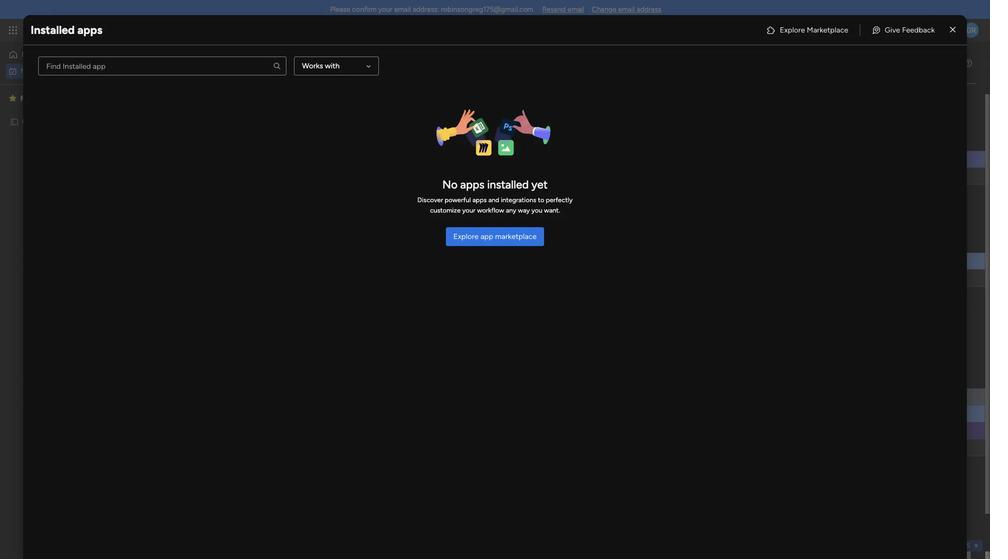 Task type: locate. For each thing, give the bounding box(es) containing it.
0 horizontal spatial work
[[31, 67, 46, 75]]

my
[[142, 55, 163, 76], [21, 67, 30, 75]]

0 vertical spatial work
[[76, 25, 93, 35]]

no
[[443, 178, 458, 192]]

my down "home"
[[21, 67, 30, 75]]

your
[[379, 5, 393, 14], [462, 207, 476, 215]]

give
[[885, 25, 901, 34]]

notifications image
[[825, 25, 834, 35]]

to
[[538, 196, 544, 204]]

apps for no
[[460, 178, 485, 192]]

no apps installed banner image
[[434, 110, 557, 156]]

my work button
[[6, 63, 102, 79]]

search everything image
[[910, 25, 920, 35]]

1 horizontal spatial my
[[142, 55, 163, 76]]

want.
[[544, 207, 560, 215]]

remove image
[[973, 543, 981, 550]]

2 horizontal spatial email
[[618, 5, 635, 14]]

apps left "and"
[[473, 196, 487, 204]]

work down "home"
[[31, 67, 46, 75]]

apps
[[77, 23, 102, 37], [460, 178, 485, 192], [473, 196, 487, 204]]

works
[[302, 61, 323, 70]]

v2 star 2 image
[[9, 93, 17, 104]]

invite members image
[[866, 25, 876, 35]]

monday work management
[[42, 25, 147, 35]]

0 horizontal spatial my
[[21, 67, 30, 75]]

help image
[[931, 25, 940, 35]]

my left work
[[142, 55, 163, 76]]

installed apps
[[31, 23, 102, 37]]

1 horizontal spatial work
[[76, 25, 93, 35]]

1 horizontal spatial explore
[[780, 25, 805, 34]]

explore marketplace
[[780, 25, 849, 34]]

1 vertical spatial explore
[[454, 232, 479, 241]]

workflow
[[477, 207, 504, 215]]

resend email
[[543, 5, 585, 14]]

explore left app
[[454, 232, 479, 241]]

1 image
[[853, 19, 861, 30]]

Search for an app search field
[[38, 57, 287, 76]]

0 vertical spatial your
[[379, 5, 393, 14]]

explore left marketplace
[[780, 25, 805, 34]]

0 horizontal spatial email
[[394, 5, 411, 14]]

address
[[637, 5, 662, 14]]

give feedback button
[[864, 21, 943, 39]]

Filter dashboard by text search field
[[179, 94, 268, 110]]

my work
[[142, 55, 205, 76]]

angle down image
[[367, 63, 371, 70]]

0 horizontal spatial explore
[[454, 232, 479, 241]]

1 horizontal spatial your
[[462, 207, 476, 215]]

marketplace
[[807, 25, 849, 34]]

None search field
[[38, 57, 287, 76]]

dapulse x slim image
[[950, 24, 956, 36]]

work right "monday"
[[76, 25, 93, 35]]

apps up powerful
[[460, 178, 485, 192]]

marketplace
[[495, 232, 537, 241]]

1 vertical spatial your
[[462, 207, 476, 215]]

please confirm your email address: robinsongreg175@gmail.com
[[330, 5, 534, 14]]

work for monday
[[76, 25, 93, 35]]

email left "address:"
[[394, 5, 411, 14]]

0 vertical spatial apps
[[77, 23, 102, 37]]

1 horizontal spatial email
[[568, 5, 585, 14]]

email right change
[[618, 5, 635, 14]]

explore for explore marketplace
[[780, 25, 805, 34]]

work inside button
[[31, 67, 46, 75]]

email right resend at right
[[568, 5, 585, 14]]

your right confirm
[[379, 5, 393, 14]]

monday
[[42, 25, 74, 35]]

302390365
[[936, 542, 971, 550]]

your inside no apps installed yet discover powerful apps and integrations to perfectly customize your workflow any way you want.
[[462, 207, 476, 215]]

2 email from the left
[[568, 5, 585, 14]]

my inside my work button
[[21, 67, 30, 75]]

my work
[[21, 67, 46, 75]]

3 email from the left
[[618, 5, 635, 14]]

my for my work
[[21, 67, 30, 75]]

give feedback link
[[864, 21, 943, 39]]

app
[[481, 232, 493, 241]]

explore
[[780, 25, 805, 34], [454, 232, 479, 241]]

installed
[[31, 23, 75, 37]]

with
[[325, 61, 340, 70]]

1 vertical spatial work
[[31, 67, 46, 75]]

board #1 list box
[[0, 111, 120, 187]]

resend
[[543, 5, 566, 14]]

work
[[76, 25, 93, 35], [31, 67, 46, 75]]

0 vertical spatial explore
[[780, 25, 805, 34]]

my for my work
[[142, 55, 163, 76]]

explore for explore app marketplace
[[454, 232, 479, 241]]

change email address
[[592, 5, 662, 14]]

works with
[[302, 61, 340, 70]]

email
[[394, 5, 411, 14], [568, 5, 585, 14], [618, 5, 635, 14]]

apps right "monday"
[[77, 23, 102, 37]]

your down powerful
[[462, 207, 476, 215]]

management
[[95, 25, 147, 35]]

1 vertical spatial apps
[[460, 178, 485, 192]]



Task type: describe. For each thing, give the bounding box(es) containing it.
board
[[22, 118, 40, 126]]

yet
[[532, 178, 548, 192]]

apps for installed
[[77, 23, 102, 37]]

id: 302390365 element
[[923, 541, 983, 552]]

work
[[167, 55, 205, 76]]

explore app marketplace
[[454, 232, 537, 241]]

any
[[506, 207, 517, 215]]

2 vertical spatial apps
[[473, 196, 487, 204]]

home button
[[6, 47, 102, 62]]

change email address link
[[592, 5, 662, 14]]

public board image
[[10, 117, 19, 126]]

feedback
[[902, 25, 935, 34]]

inbox image
[[846, 25, 855, 35]]

home
[[22, 51, 40, 59]]

integrations
[[501, 196, 537, 204]]

powerful
[[445, 196, 471, 204]]

no apps installed yet discover powerful apps and integrations to perfectly customize your workflow any way you want.
[[418, 178, 573, 215]]

perfectly
[[546, 196, 573, 204]]

apps image
[[887, 25, 897, 35]]

address:
[[413, 5, 439, 14]]

robinsongreg175@gmail.com
[[441, 5, 534, 14]]

give feedback
[[885, 25, 935, 34]]

confirm
[[352, 5, 377, 14]]

work for my
[[31, 67, 46, 75]]

explore app marketplace button
[[446, 228, 544, 246]]

email for change email address
[[618, 5, 635, 14]]

please
[[330, 5, 350, 14]]

installed
[[487, 178, 529, 192]]

search image
[[273, 62, 281, 70]]

change
[[592, 5, 617, 14]]

id: 302390365
[[927, 542, 971, 550]]

you
[[532, 207, 543, 215]]

1 email from the left
[[394, 5, 411, 14]]

resend email link
[[543, 5, 585, 14]]

0 horizontal spatial your
[[379, 5, 393, 14]]

customize
[[430, 207, 461, 215]]

favorites button
[[7, 90, 94, 106]]

#1
[[41, 118, 48, 126]]

way
[[518, 207, 530, 215]]

and
[[489, 196, 500, 204]]

discover
[[418, 196, 443, 204]]

select product image
[[8, 25, 18, 35]]

greg robinson image
[[964, 23, 979, 38]]

board #1
[[22, 118, 48, 126]]

email for resend email
[[568, 5, 585, 14]]

id:
[[927, 542, 935, 550]]

favorites
[[20, 94, 52, 103]]

explore marketplace button
[[759, 21, 856, 39]]



Task type: vqa. For each thing, say whether or not it's contained in the screenshot.
the "Search" IMAGE
yes



